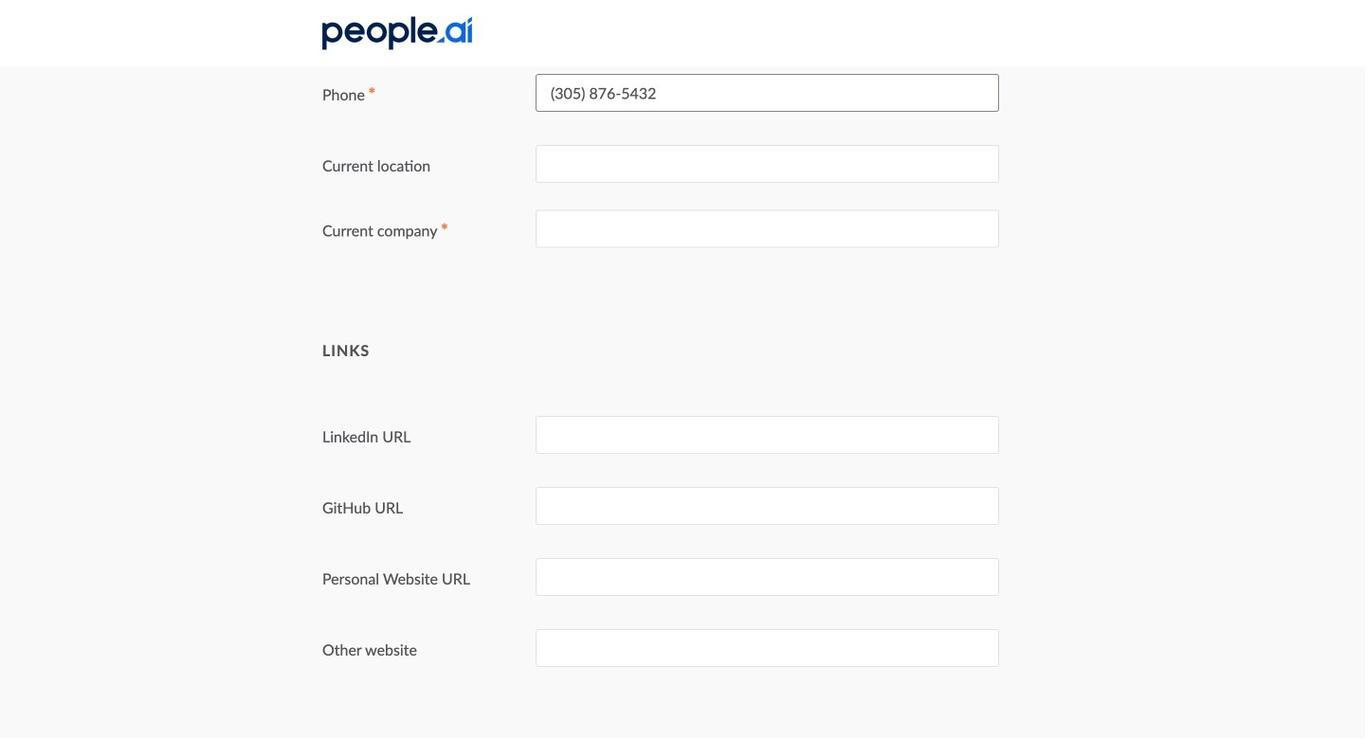 Task type: vqa. For each thing, say whether or not it's contained in the screenshot.
Add a cover letter or anything else you want to share. Text Field
no



Task type: locate. For each thing, give the bounding box(es) containing it.
people.ai logo image
[[322, 17, 472, 50]]

None email field
[[536, 3, 1000, 41]]

None text field
[[536, 145, 1000, 183], [536, 210, 1000, 248], [536, 416, 1000, 454], [536, 559, 1000, 597], [536, 145, 1000, 183], [536, 210, 1000, 248], [536, 416, 1000, 454], [536, 559, 1000, 597]]

None text field
[[536, 74, 1000, 112], [536, 487, 1000, 525], [536, 630, 1000, 668], [536, 74, 1000, 112], [536, 487, 1000, 525], [536, 630, 1000, 668]]



